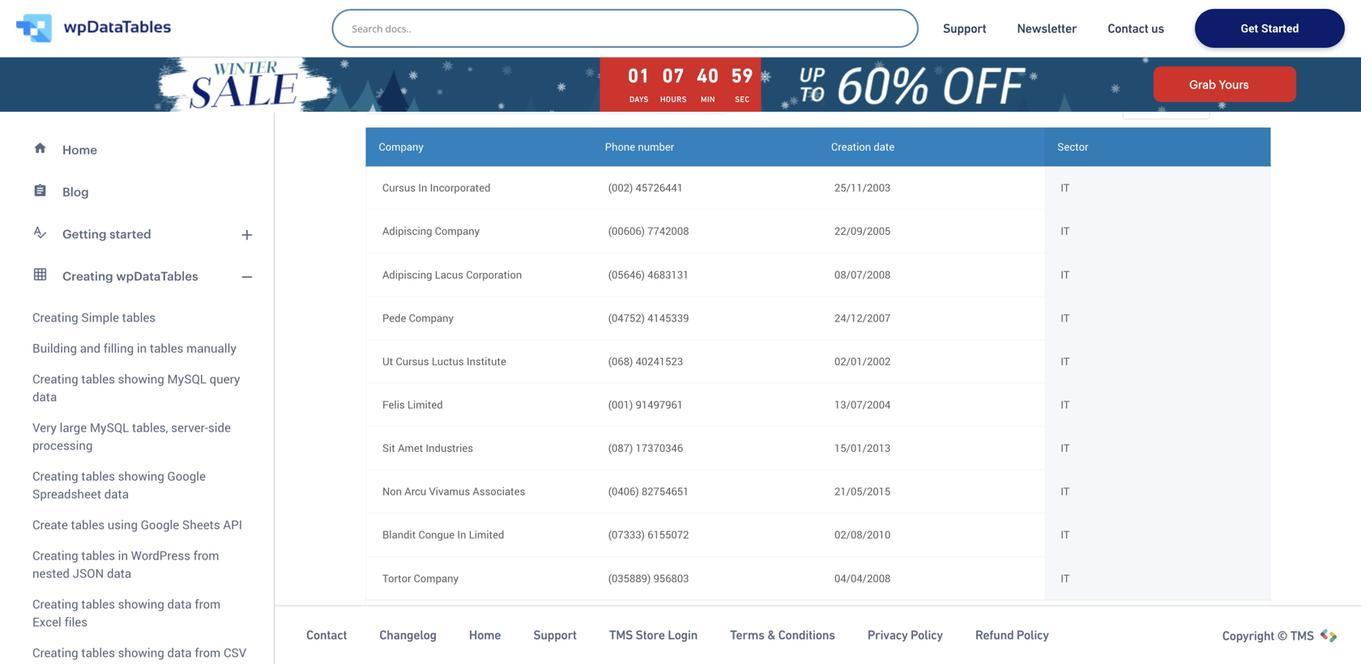 Task type: locate. For each thing, give the bounding box(es) containing it.
©
[[1277, 629, 1288, 643]]

0 horizontal spatial home
[[62, 143, 97, 157]]

creating for creating tables in wordpress from nested json data
[[32, 547, 78, 564]]

creating up building
[[32, 309, 78, 326]]

tables,
[[132, 419, 168, 436]]

2 vertical spatial from
[[195, 644, 221, 661]]

1 vertical spatial in
[[118, 547, 128, 564]]

refund policy link
[[975, 627, 1049, 643]]

create tables using google sheets api link
[[10, 510, 264, 540]]

print button
[[365, 50, 438, 82]]

data up very
[[32, 388, 57, 405]]

5 it from the top
[[1061, 354, 1070, 369]]

0 vertical spatial support link
[[943, 20, 986, 36]]

0 vertical spatial mysql
[[167, 371, 206, 387]]

creating inside creating tables showing mysql query data
[[32, 371, 78, 387]]

company for tortor company
[[414, 571, 459, 586]]

0 horizontal spatial policy
[[911, 628, 943, 643]]

1 horizontal spatial support
[[943, 21, 986, 36]]

it for 02/01/2002
[[1061, 354, 1070, 369]]

0 vertical spatial adipiscing
[[382, 224, 432, 238]]

creating up the creating simple tables
[[62, 269, 113, 283]]

tables for creating tables in wordpress from nested json data
[[81, 547, 115, 564]]

arcu
[[404, 484, 426, 499]]

1 vertical spatial adipiscing
[[382, 267, 432, 282]]

home right changelog
[[469, 628, 501, 643]]

sector element
[[1044, 128, 1271, 166]]

showing inside creating tables showing data from excel files
[[118, 596, 164, 612]]

policy right privacy
[[911, 628, 943, 643]]

google down server-
[[167, 468, 206, 484]]

showing down the very large mysql tables, server-side processing link
[[118, 468, 164, 484]]

contact link
[[306, 627, 347, 643]]

8 it from the top
[[1061, 484, 1070, 499]]

(087)
[[608, 441, 633, 455]]

getting started link
[[10, 213, 264, 255]]

45726441
[[636, 180, 683, 195]]

policy for refund policy
[[1017, 628, 1049, 643]]

1 horizontal spatial policy
[[1017, 628, 1049, 643]]

1 vertical spatial in
[[457, 528, 466, 542]]

manually
[[186, 340, 236, 356]]

company: activate to sort column ascending element
[[366, 128, 592, 166]]

tortor company
[[382, 571, 459, 586]]

Search form search field
[[352, 17, 907, 40]]

tables inside "link"
[[150, 340, 183, 356]]

and
[[80, 340, 101, 356]]

from inside creating tables in wordpress from nested json data
[[193, 547, 219, 564]]

0 horizontal spatial files
[[32, 662, 56, 664]]

1 vertical spatial home link
[[469, 627, 501, 643]]

limited right felis
[[407, 397, 443, 412]]

data inside creating tables showing mysql query data
[[32, 388, 57, 405]]

0 vertical spatial support
[[943, 21, 986, 36]]

creating for creating wpdatatables
[[62, 269, 113, 283]]

creation date
[[831, 139, 895, 154]]

sec
[[735, 95, 750, 104]]

data inside creating tables showing data from excel files
[[167, 596, 192, 612]]

1 vertical spatial home
[[469, 628, 501, 643]]

large
[[60, 419, 87, 436]]

0 horizontal spatial home link
[[10, 129, 264, 171]]

&
[[767, 628, 775, 643]]

6 it from the top
[[1061, 397, 1070, 412]]

(05646) 4683131
[[608, 267, 689, 282]]

0 horizontal spatial support
[[533, 628, 577, 643]]

company right pede on the left of the page
[[409, 311, 454, 325]]

showing inside creating tables showing mysql query data
[[118, 371, 164, 387]]

in left incorporated on the top
[[418, 180, 427, 195]]

us
[[1151, 21, 1164, 36]]

adipiscing for adipiscing company
[[382, 224, 432, 238]]

policy right refund
[[1017, 628, 1049, 643]]

adipiscing left lacus
[[382, 267, 432, 282]]

0 vertical spatial in
[[137, 340, 147, 356]]

tables down creating simple tables link
[[150, 340, 183, 356]]

data right 'json'
[[107, 565, 131, 582]]

from for creating tables showing data from excel files
[[195, 596, 221, 612]]

tms right ©
[[1290, 629, 1314, 643]]

0 vertical spatial contact
[[1108, 21, 1148, 36]]

22/09/2005
[[834, 224, 891, 238]]

3 showing from the top
[[118, 596, 164, 612]]

from
[[193, 547, 219, 564], [195, 596, 221, 612], [195, 644, 221, 661]]

incorporated
[[430, 180, 491, 195]]

mysql left query
[[167, 371, 206, 387]]

1 horizontal spatial tms
[[1290, 629, 1314, 643]]

print
[[399, 58, 423, 74]]

creating for creating simple tables
[[32, 309, 78, 326]]

1 horizontal spatial contact
[[1108, 21, 1148, 36]]

tables inside creating tables showing data from excel files
[[81, 596, 115, 612]]

1 vertical spatial files
[[32, 662, 56, 664]]

wpdatatables - tables and charts manager wordpress plugin image
[[16, 14, 171, 43]]

1 policy from the left
[[911, 628, 943, 643]]

0 horizontal spatial in
[[418, 180, 427, 195]]

21/05/2015
[[834, 484, 891, 499]]

files inside creating tables showing data from excel files
[[64, 614, 88, 630]]

creating inside creating tables in wordpress from nested json data
[[32, 547, 78, 564]]

company down incorporated on the top
[[435, 224, 480, 238]]

creating up the spreadsheet
[[32, 468, 78, 484]]

creating simple tables link
[[10, 297, 264, 333]]

creating inside the creating tables showing data from csv files
[[32, 644, 78, 661]]

google for showing
[[167, 468, 206, 484]]

policy
[[911, 628, 943, 643], [1017, 628, 1049, 643]]

1 horizontal spatial home
[[469, 628, 501, 643]]

tables inside creating tables showing mysql query data
[[81, 371, 115, 387]]

1 vertical spatial google
[[141, 516, 179, 533]]

(035889)
[[608, 571, 651, 586]]

cursus up adipiscing company at left
[[382, 180, 416, 195]]

felis
[[382, 397, 405, 412]]

4 showing from the top
[[118, 644, 164, 661]]

in inside building and filling in tables manually "link"
[[137, 340, 147, 356]]

creating inside creating tables showing google spreadsheet data
[[32, 468, 78, 484]]

showing for creating tables showing google spreadsheet data
[[118, 468, 164, 484]]

1 showing from the top
[[118, 371, 164, 387]]

tables up the spreadsheet
[[81, 468, 115, 484]]

simple
[[81, 309, 119, 326]]

showing down building and filling in tables manually "link"
[[118, 371, 164, 387]]

files inside the creating tables showing data from csv files
[[32, 662, 56, 664]]

hours
[[660, 95, 687, 104]]

ut
[[382, 354, 393, 369]]

create tables using google sheets api
[[32, 516, 242, 533]]

(04752)
[[608, 311, 645, 325]]

mysql inside very large mysql tables, server-side processing
[[90, 419, 129, 436]]

82754651
[[642, 484, 689, 499]]

1 vertical spatial limited
[[469, 528, 504, 542]]

tables inside creating tables in wordpress from nested json data
[[81, 547, 115, 564]]

get started link
[[1195, 9, 1345, 48]]

Company text field
[[382, 625, 576, 654]]

it for 25/11/2003
[[1061, 180, 1070, 195]]

home link up blog
[[10, 129, 264, 171]]

showing down creating tables showing data from excel files link
[[118, 644, 164, 661]]

0 horizontal spatial mysql
[[90, 419, 129, 436]]

data up using
[[104, 486, 129, 502]]

adipiscing down cursus in incorporated
[[382, 224, 432, 238]]

get
[[1241, 20, 1258, 36]]

1 adipiscing from the top
[[382, 224, 432, 238]]

tms left store
[[609, 628, 633, 643]]

contact for contact us
[[1108, 21, 1148, 36]]

files for creating tables showing data from excel files
[[64, 614, 88, 630]]

google inside creating tables showing google spreadsheet data
[[167, 468, 206, 484]]

0 vertical spatial files
[[64, 614, 88, 630]]

from inside creating tables showing data from excel files
[[195, 596, 221, 612]]

contact us link
[[1108, 20, 1164, 36]]

amet
[[398, 441, 423, 455]]

ut cursus luctus institute
[[382, 354, 506, 369]]

17370346
[[636, 441, 683, 455]]

cursus right ut
[[396, 354, 429, 369]]

company right 'tortor'
[[414, 571, 459, 586]]

creating up 'nested'
[[32, 547, 78, 564]]

pede
[[382, 311, 406, 325]]

2 showing from the top
[[118, 468, 164, 484]]

it for 21/05/2015
[[1061, 484, 1070, 499]]

10 it from the top
[[1061, 571, 1070, 586]]

company up cursus in incorporated
[[379, 139, 424, 154]]

spreadsheet
[[32, 486, 101, 502]]

4 it from the top
[[1061, 311, 1070, 325]]

0 vertical spatial from
[[193, 547, 219, 564]]

10 button
[[1134, 91, 1199, 119]]

from for creating tables showing data from csv files
[[195, 644, 221, 661]]

9 it from the top
[[1061, 528, 1070, 542]]

creating down excel
[[32, 644, 78, 661]]

showing inside the creating tables showing data from csv files
[[118, 644, 164, 661]]

it for 24/12/2007
[[1061, 311, 1070, 325]]

1 horizontal spatial mysql
[[167, 371, 206, 387]]

0 horizontal spatial support link
[[533, 627, 577, 643]]

showing inside creating tables showing google spreadsheet data
[[118, 468, 164, 484]]

sit
[[382, 441, 395, 455]]

0 horizontal spatial limited
[[407, 397, 443, 412]]

json
[[73, 565, 104, 582]]

1 vertical spatial from
[[195, 596, 221, 612]]

in
[[418, 180, 427, 195], [457, 528, 466, 542]]

policy inside "link"
[[1017, 628, 1049, 643]]

creating inside creating tables showing data from excel files
[[32, 596, 78, 612]]

1 vertical spatial contact
[[306, 628, 347, 643]]

in right filling
[[137, 340, 147, 356]]

2 policy from the left
[[1017, 628, 1049, 643]]

side
[[208, 419, 231, 436]]

tables inside the creating tables showing data from csv files
[[81, 644, 115, 661]]

data down wordpress
[[167, 596, 192, 612]]

tables inside creating tables showing google spreadsheet data
[[81, 468, 115, 484]]

it for 15/01/2013
[[1061, 441, 1070, 455]]

pede company
[[382, 311, 454, 325]]

tables up 'json'
[[81, 547, 115, 564]]

04/04/2008
[[834, 571, 891, 586]]

blog link
[[10, 171, 264, 213]]

0 vertical spatial limited
[[407, 397, 443, 412]]

files right excel
[[64, 614, 88, 630]]

support
[[943, 21, 986, 36], [533, 628, 577, 643]]

from inside the creating tables showing data from csv files
[[195, 644, 221, 661]]

0 horizontal spatial contact
[[306, 628, 347, 643]]

phone number: activate to sort column ascending element
[[592, 128, 818, 166]]

creating wpdatatables link
[[10, 255, 264, 297]]

creating up excel
[[32, 596, 78, 612]]

it for 22/09/2005
[[1061, 224, 1070, 238]]

1 horizontal spatial in
[[137, 340, 147, 356]]

started
[[109, 227, 151, 241]]

1 it from the top
[[1061, 180, 1070, 195]]

creating down building
[[32, 371, 78, 387]]

2 it from the top
[[1061, 224, 1070, 238]]

(002)
[[608, 180, 633, 195]]

home link right changelog
[[469, 627, 501, 643]]

number
[[638, 139, 674, 154]]

(068) 40241523
[[608, 354, 683, 369]]

0 vertical spatial home link
[[10, 129, 264, 171]]

api
[[223, 516, 242, 533]]

(04752) 4145339
[[608, 311, 689, 325]]

data left csv
[[167, 644, 192, 661]]

files down excel
[[32, 662, 56, 664]]

1 vertical spatial cursus
[[396, 354, 429, 369]]

59
[[731, 64, 754, 87]]

felis limited
[[382, 397, 443, 412]]

limited
[[407, 397, 443, 412], [469, 528, 504, 542]]

mysql right large
[[90, 419, 129, 436]]

3 it from the top
[[1061, 267, 1070, 282]]

1 vertical spatial mysql
[[90, 419, 129, 436]]

industries
[[426, 441, 473, 455]]

in down using
[[118, 547, 128, 564]]

showing down creating tables in wordpress from nested json data link at the left of the page
[[118, 596, 164, 612]]

limited down associates
[[469, 528, 504, 542]]

home up blog
[[62, 143, 97, 157]]

0 vertical spatial google
[[167, 468, 206, 484]]

lacus
[[435, 267, 463, 282]]

google up wordpress
[[141, 516, 179, 533]]

1 horizontal spatial files
[[64, 614, 88, 630]]

building and filling in tables manually
[[32, 340, 236, 356]]

2 adipiscing from the top
[[382, 267, 432, 282]]

7 it from the top
[[1061, 441, 1070, 455]]

contact for contact
[[306, 628, 347, 643]]

tables down creating tables showing data from excel files
[[81, 644, 115, 661]]

(002) 45726441
[[608, 180, 683, 195]]

tables left using
[[71, 516, 105, 533]]

data inside the creating tables showing data from csv files
[[167, 644, 192, 661]]

1 horizontal spatial in
[[457, 528, 466, 542]]

tables down and
[[81, 371, 115, 387]]

tms
[[609, 628, 633, 643], [1290, 629, 1314, 643]]

in
[[137, 340, 147, 356], [118, 547, 128, 564]]

tables down 'json'
[[81, 596, 115, 612]]

in right congue
[[457, 528, 466, 542]]

privacy policy
[[868, 628, 943, 643]]

days
[[629, 95, 649, 104]]

1 horizontal spatial limited
[[469, 528, 504, 542]]

0 horizontal spatial in
[[118, 547, 128, 564]]

956803
[[653, 571, 689, 586]]

building
[[32, 340, 77, 356]]

create
[[32, 516, 68, 533]]



Task type: describe. For each thing, give the bounding box(es) containing it.
luctus
[[432, 354, 464, 369]]

nested
[[32, 565, 70, 582]]

Search input search field
[[352, 17, 907, 40]]

7742008
[[648, 224, 689, 238]]

showing for creating tables showing data from csv files
[[118, 644, 164, 661]]

vivamus
[[429, 484, 470, 499]]

tables up building and filling in tables manually "link"
[[122, 309, 156, 326]]

blandit congue in limited
[[382, 528, 504, 542]]

privacy
[[868, 628, 908, 643]]

01
[[628, 64, 650, 87]]

creating tables showing data from csv files link
[[10, 638, 264, 664]]

To text field
[[834, 642, 1028, 664]]

from for creating tables in wordpress from nested json data
[[193, 547, 219, 564]]

associates
[[473, 484, 525, 499]]

0 vertical spatial home
[[62, 143, 97, 157]]

cursus in incorporated
[[382, 180, 491, 195]]

policy for privacy policy
[[911, 628, 943, 643]]

(00606)
[[608, 224, 645, 238]]

it for 13/07/2004
[[1061, 397, 1070, 412]]

creating tables showing google spreadsheet data
[[32, 468, 206, 502]]

tortor
[[382, 571, 411, 586]]

1 horizontal spatial support link
[[943, 20, 986, 36]]

terms & conditions link
[[730, 627, 835, 643]]

yours
[[1219, 78, 1249, 91]]

creating for creating tables showing google spreadsheet data
[[32, 468, 78, 484]]

08/07/2008
[[834, 267, 891, 282]]

csv
[[224, 644, 247, 661]]

non arcu vivamus associates
[[382, 484, 525, 499]]

tables for create tables using google sheets api
[[71, 516, 105, 533]]

4145339
[[648, 311, 689, 325]]

02/08/2010
[[834, 528, 891, 542]]

phone
[[605, 139, 635, 154]]

blandit
[[382, 528, 416, 542]]

wpdatatables
[[116, 269, 198, 283]]

copyright
[[1222, 629, 1274, 643]]

(07333) 6155072
[[608, 528, 689, 542]]

min
[[701, 95, 715, 104]]

data inside creating tables showing google spreadsheet data
[[104, 486, 129, 502]]

filling
[[104, 340, 134, 356]]

creating for creating tables showing data from csv files
[[32, 644, 78, 661]]

it for 08/07/2008
[[1061, 267, 1070, 282]]

getting started
[[62, 227, 151, 241]]

creating tables showing mysql query data
[[32, 371, 240, 405]]

showing for creating tables showing data from excel files
[[118, 596, 164, 612]]

company for pede company
[[409, 311, 454, 325]]

mysql inside creating tables showing mysql query data
[[167, 371, 206, 387]]

adipiscing company
[[382, 224, 480, 238]]

grab
[[1189, 78, 1216, 91]]

get started
[[1241, 20, 1299, 36]]

creation
[[831, 139, 871, 154]]

blog
[[62, 185, 89, 199]]

6155072
[[648, 528, 689, 542]]

(0406) 82754651
[[608, 484, 689, 499]]

tables for creating tables showing google spreadsheet data
[[81, 468, 115, 484]]

data inside creating tables in wordpress from nested json data
[[107, 565, 131, 582]]

(087) 17370346
[[608, 441, 683, 455]]

in inside creating tables in wordpress from nested json data
[[118, 547, 128, 564]]

creating wpdatatables
[[62, 269, 198, 283]]

contact us
[[1108, 21, 1164, 36]]

From text field
[[834, 609, 1028, 638]]

creating tables showing data from excel files link
[[10, 589, 264, 638]]

adipiscing lacus corporation
[[382, 267, 522, 282]]

getting
[[62, 227, 107, 241]]

showing for creating tables showing mysql query data
[[118, 371, 164, 387]]

company inside company: activate to sort column ascending element
[[379, 139, 424, 154]]

newsletter link
[[1017, 20, 1077, 36]]

corporation
[[466, 267, 522, 282]]

files for creating tables showing data from csv files
[[32, 662, 56, 664]]

tables for creating tables showing data from excel files
[[81, 596, 115, 612]]

(035889) 956803
[[608, 571, 689, 586]]

15/01/2013
[[834, 441, 891, 455]]

login
[[668, 628, 698, 643]]

tables for creating tables showing mysql query data
[[81, 371, 115, 387]]

terms & conditions
[[730, 628, 835, 643]]

1 horizontal spatial home link
[[469, 627, 501, 643]]

terms
[[730, 628, 765, 643]]

creating for creating tables showing data from excel files
[[32, 596, 78, 612]]

excel
[[32, 614, 61, 630]]

1 vertical spatial support link
[[533, 627, 577, 643]]

it for 02/08/2010
[[1061, 528, 1070, 542]]

25/11/2003
[[834, 180, 891, 195]]

entries
[[1223, 96, 1258, 111]]

sheets
[[182, 516, 220, 533]]

creating tables showing data from csv files
[[32, 644, 247, 664]]

it for 04/04/2008
[[1061, 571, 1070, 586]]

congue
[[418, 528, 455, 542]]

grab yours
[[1189, 78, 1249, 91]]

phone number
[[605, 139, 674, 154]]

newsletter
[[1017, 21, 1077, 36]]

Phone number text field
[[608, 625, 802, 654]]

(07333)
[[608, 528, 645, 542]]

adipiscing for adipiscing lacus corporation
[[382, 267, 432, 282]]

creating simple tables
[[32, 309, 156, 326]]

very large mysql tables, server-side processing link
[[10, 412, 264, 461]]

creating for creating tables showing mysql query data
[[32, 371, 78, 387]]

(00606) 7742008
[[608, 224, 689, 238]]

company for adipiscing company
[[435, 224, 480, 238]]

tables for creating tables showing data from csv files
[[81, 644, 115, 661]]

institute
[[467, 354, 506, 369]]

refund policy
[[975, 628, 1049, 643]]

google for using
[[141, 516, 179, 533]]

grab yours link
[[1154, 66, 1296, 102]]

very large mysql tables, server-side processing
[[32, 419, 231, 454]]

changelog
[[379, 628, 437, 643]]

store
[[636, 628, 665, 643]]

0 vertical spatial cursus
[[382, 180, 416, 195]]

copyright © tms
[[1222, 629, 1314, 643]]

sector
[[1057, 139, 1088, 154]]

(0406)
[[608, 484, 639, 499]]

creating tables showing data from excel files
[[32, 596, 221, 630]]

0 horizontal spatial tms
[[609, 628, 633, 643]]

10
[[1134, 97, 1146, 112]]

show
[[1080, 96, 1110, 111]]

1 vertical spatial support
[[533, 628, 577, 643]]

creation date: activate to sort column ascending element
[[818, 128, 1044, 166]]

0 vertical spatial in
[[418, 180, 427, 195]]



Task type: vqa. For each thing, say whether or not it's contained in the screenshot.


